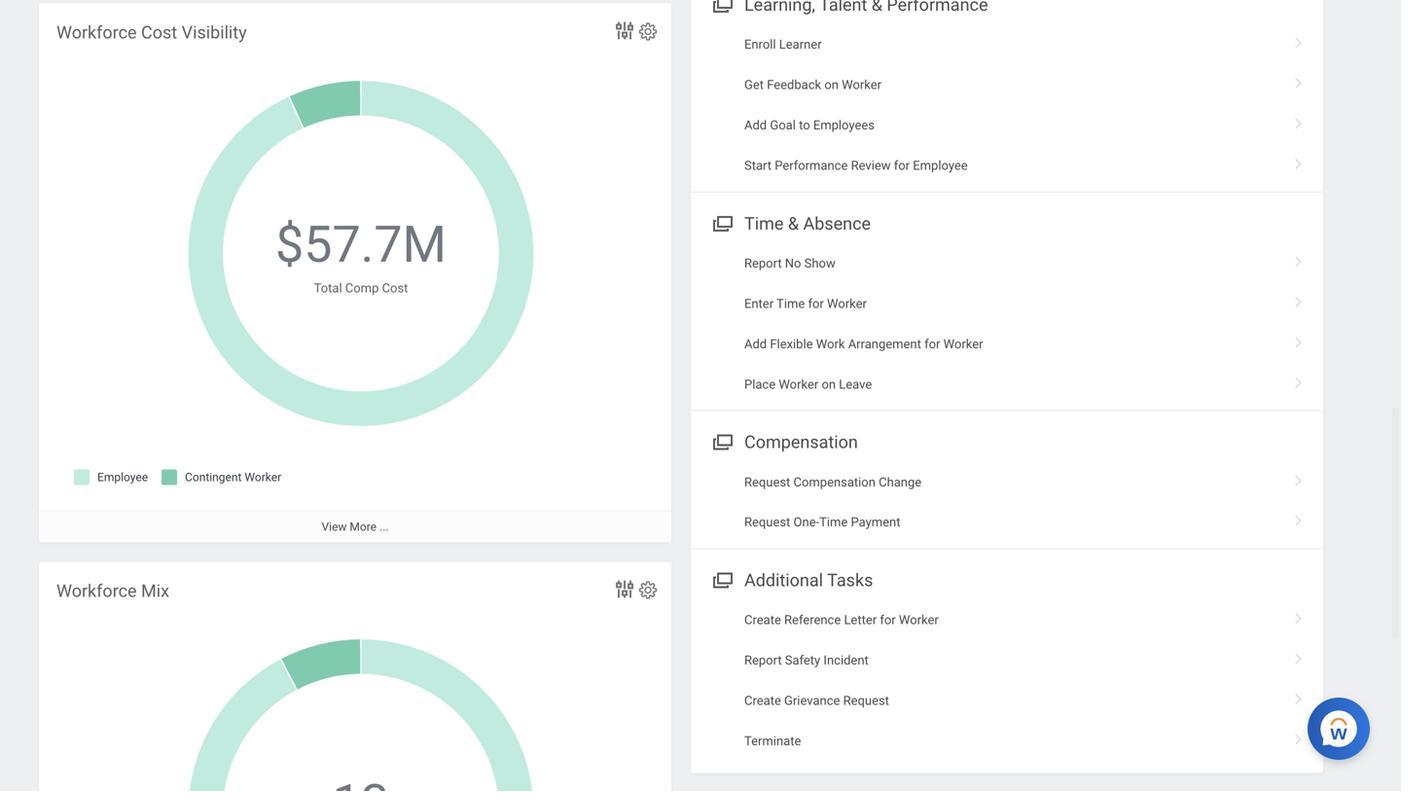 Task type: describe. For each thing, give the bounding box(es) containing it.
grievance
[[785, 694, 840, 708]]

employee
[[913, 158, 968, 173]]

chevron right image for place worker on leave
[[1287, 370, 1312, 390]]

report for report safety incident
[[745, 653, 782, 668]]

place
[[745, 377, 776, 392]]

start
[[745, 158, 772, 173]]

2 vertical spatial time
[[820, 515, 848, 530]]

configure and view chart data image for workforce mix
[[613, 578, 637, 601]]

chevron right image inside the enroll learner link
[[1287, 30, 1312, 50]]

create for create grievance request
[[745, 694, 782, 708]]

arrangement
[[849, 337, 922, 351]]

get feedback on worker
[[745, 78, 882, 92]]

chevron right image for enter time for worker
[[1287, 290, 1312, 309]]

reference
[[785, 613, 841, 628]]

worker up work
[[827, 296, 867, 311]]

employees
[[814, 118, 875, 132]]

start performance review for employee
[[745, 158, 968, 173]]

terminate
[[745, 734, 801, 749]]

create reference letter for worker
[[745, 613, 939, 628]]

place worker on leave link
[[691, 364, 1324, 405]]

tasks
[[828, 571, 874, 591]]

1 menu group image from the top
[[709, 0, 735, 17]]

...
[[380, 520, 389, 534]]

$57.7m button
[[276, 211, 450, 279]]

menu group image for additional tasks
[[709, 566, 735, 592]]

$57.7m
[[276, 215, 447, 274]]

for inside enter time for worker link
[[808, 296, 824, 311]]

workforce for workforce cost visibility
[[56, 22, 137, 43]]

one-
[[794, 515, 820, 530]]

report no show link
[[691, 243, 1324, 284]]

chevron right image for report no show
[[1287, 249, 1312, 269]]

configure workforce cost visibility image
[[638, 21, 659, 42]]

workforce mix
[[56, 581, 169, 602]]

mix
[[141, 581, 169, 602]]

workforce cost visibility element
[[39, 3, 672, 543]]

worker right place
[[779, 377, 819, 392]]

get feedback on worker link
[[691, 65, 1324, 105]]

view
[[322, 520, 347, 534]]

letter
[[844, 613, 877, 628]]

cost inside $57.7m total comp cost
[[382, 281, 408, 295]]

add flexible work arrangement for worker
[[745, 337, 984, 351]]

add for add flexible work arrangement for worker
[[745, 337, 767, 351]]

on for feedback
[[825, 78, 839, 92]]

review
[[851, 158, 891, 173]]

0 vertical spatial time
[[745, 214, 784, 234]]

more
[[350, 520, 377, 534]]

chevron right image for request compensation change
[[1287, 468, 1312, 487]]

no
[[785, 256, 802, 271]]

$57.7m total comp cost
[[276, 215, 447, 295]]

comp
[[345, 281, 379, 295]]

request compensation change link
[[691, 462, 1324, 502]]

chevron right image for letter
[[1287, 606, 1312, 626]]

safety
[[785, 653, 821, 668]]

goal
[[770, 118, 796, 132]]

worker right letter
[[899, 613, 939, 628]]

request one-time payment
[[745, 515, 901, 530]]

add for add goal to employees
[[745, 118, 767, 132]]

worker up the employees
[[842, 78, 882, 92]]

additional tasks
[[745, 571, 874, 591]]

report safety incident link
[[691, 641, 1324, 681]]

list for time & absence
[[691, 243, 1324, 405]]

workforce mix element
[[39, 562, 672, 791]]

view more ...
[[322, 520, 389, 534]]

report for report no show
[[745, 256, 782, 271]]



Task type: vqa. For each thing, say whether or not it's contained in the screenshot.
COMPENSATION image
no



Task type: locate. For each thing, give the bounding box(es) containing it.
enroll
[[745, 37, 776, 52]]

menu group image for compensation
[[709, 428, 735, 454]]

for inside start performance review for employee "link"
[[894, 158, 910, 173]]

list
[[691, 25, 1324, 186], [691, 243, 1324, 405], [691, 462, 1324, 543], [691, 600, 1324, 762]]

1 vertical spatial report
[[745, 653, 782, 668]]

2 configure and view chart data image from the top
[[613, 578, 637, 601]]

chevron right image inside create grievance request link
[[1287, 687, 1312, 706]]

list for compensation
[[691, 462, 1324, 543]]

4 menu group image from the top
[[709, 566, 735, 592]]

enter time for worker
[[745, 296, 867, 311]]

work
[[816, 337, 845, 351]]

worker
[[842, 78, 882, 92], [827, 296, 867, 311], [944, 337, 984, 351], [779, 377, 819, 392], [899, 613, 939, 628]]

8 chevron right image from the top
[[1287, 727, 1312, 747]]

1 vertical spatial add
[[745, 337, 767, 351]]

configure and view chart data image left the configure workforce mix icon
[[613, 578, 637, 601]]

chevron right image inside the request compensation change link
[[1287, 468, 1312, 487]]

5 chevron right image from the top
[[1287, 606, 1312, 626]]

leave
[[839, 377, 872, 392]]

add left flexible
[[745, 337, 767, 351]]

chevron right image for review
[[1287, 151, 1312, 171]]

time down request compensation change
[[820, 515, 848, 530]]

request up request one-time payment
[[745, 475, 791, 489]]

7 chevron right image from the top
[[1287, 687, 1312, 706]]

for inside create reference letter for worker link
[[880, 613, 896, 628]]

create
[[745, 613, 782, 628], [745, 694, 782, 708]]

1 vertical spatial on
[[822, 377, 836, 392]]

chevron right image inside create reference letter for worker link
[[1287, 606, 1312, 626]]

add
[[745, 118, 767, 132], [745, 337, 767, 351]]

feedback
[[767, 78, 822, 92]]

2 workforce from the top
[[56, 581, 137, 602]]

1 workforce from the top
[[56, 22, 137, 43]]

chevron right image inside add goal to employees link
[[1287, 111, 1312, 131]]

report safety incident
[[745, 653, 869, 668]]

for inside add flexible work arrangement for worker link
[[925, 337, 941, 351]]

1 list from the top
[[691, 25, 1324, 186]]

request compensation change
[[745, 475, 922, 489]]

workforce cost visibility
[[56, 22, 247, 43]]

get
[[745, 78, 764, 92]]

configure workforce mix image
[[638, 580, 659, 601]]

chevron right image for to
[[1287, 111, 1312, 131]]

4 chevron right image from the top
[[1287, 370, 1312, 390]]

0 vertical spatial compensation
[[745, 432, 858, 453]]

1 horizontal spatial cost
[[382, 281, 408, 295]]

workforce inside workforce mix element
[[56, 581, 137, 602]]

request
[[745, 475, 791, 489], [745, 515, 791, 530], [844, 694, 890, 708]]

create up the terminate
[[745, 694, 782, 708]]

5 chevron right image from the top
[[1287, 468, 1312, 487]]

report inside report no show link
[[745, 256, 782, 271]]

1 vertical spatial configure and view chart data image
[[613, 578, 637, 601]]

0 vertical spatial add
[[745, 118, 767, 132]]

1 vertical spatial cost
[[382, 281, 408, 295]]

add goal to employees link
[[691, 105, 1324, 146]]

add goal to employees
[[745, 118, 875, 132]]

to
[[799, 118, 811, 132]]

configure and view chart data image
[[613, 19, 637, 42], [613, 578, 637, 601]]

enter
[[745, 296, 774, 311]]

create reference letter for worker link
[[691, 600, 1324, 641]]

1 vertical spatial time
[[777, 296, 805, 311]]

learner
[[780, 37, 822, 52]]

place worker on leave
[[745, 377, 872, 392]]

request for request one-time payment
[[745, 515, 791, 530]]

chevron right image for request
[[1287, 687, 1312, 706]]

list containing create reference letter for worker
[[691, 600, 1324, 762]]

payment
[[851, 515, 901, 530]]

3 menu group image from the top
[[709, 428, 735, 454]]

menu group image for time & absence
[[709, 209, 735, 235]]

compensation up request one-time payment
[[794, 475, 876, 489]]

incident
[[824, 653, 869, 668]]

chevron right image
[[1287, 30, 1312, 50], [1287, 111, 1312, 131], [1287, 151, 1312, 171], [1287, 330, 1312, 349], [1287, 606, 1312, 626], [1287, 647, 1312, 666], [1287, 687, 1312, 706], [1287, 727, 1312, 747]]

request down incident
[[844, 694, 890, 708]]

for right "arrangement"
[[925, 337, 941, 351]]

0 vertical spatial cost
[[141, 22, 177, 43]]

report no show
[[745, 256, 836, 271]]

on
[[825, 78, 839, 92], [822, 377, 836, 392]]

chevron right image inside place worker on leave link
[[1287, 370, 1312, 390]]

chevron right image for get feedback on worker
[[1287, 71, 1312, 90]]

create grievance request
[[745, 694, 890, 708]]

terminate link
[[691, 721, 1324, 762]]

1 chevron right image from the top
[[1287, 30, 1312, 50]]

1 add from the top
[[745, 118, 767, 132]]

2 menu group image from the top
[[709, 209, 735, 235]]

chevron right image inside start performance review for employee "link"
[[1287, 151, 1312, 171]]

menu group image
[[709, 0, 735, 17], [709, 209, 735, 235], [709, 428, 735, 454], [709, 566, 735, 592]]

create grievance request link
[[691, 681, 1324, 721]]

2 report from the top
[[745, 653, 782, 668]]

cost right comp
[[382, 281, 408, 295]]

3 list from the top
[[691, 462, 1324, 543]]

list containing report no show
[[691, 243, 1324, 405]]

workforce for workforce mix
[[56, 581, 137, 602]]

1 vertical spatial request
[[745, 515, 791, 530]]

3 chevron right image from the top
[[1287, 290, 1312, 309]]

for down show
[[808, 296, 824, 311]]

chevron right image inside terminate link
[[1287, 727, 1312, 747]]

enroll learner
[[745, 37, 822, 52]]

2 chevron right image from the top
[[1287, 249, 1312, 269]]

0 vertical spatial report
[[745, 256, 782, 271]]

request left "one-"
[[745, 515, 791, 530]]

chevron right image inside add flexible work arrangement for worker link
[[1287, 330, 1312, 349]]

compensation up request compensation change
[[745, 432, 858, 453]]

on left leave
[[822, 377, 836, 392]]

view more ... link
[[39, 511, 672, 543]]

for
[[894, 158, 910, 173], [808, 296, 824, 311], [925, 337, 941, 351], [880, 613, 896, 628]]

6 chevron right image from the top
[[1287, 508, 1312, 528]]

performance
[[775, 158, 848, 173]]

list for additional tasks
[[691, 600, 1324, 762]]

1 create from the top
[[745, 613, 782, 628]]

2 vertical spatial request
[[844, 694, 890, 708]]

list containing request compensation change
[[691, 462, 1324, 543]]

request for request compensation change
[[745, 475, 791, 489]]

workforce
[[56, 22, 137, 43], [56, 581, 137, 602]]

absence
[[804, 214, 871, 234]]

for right review
[[894, 158, 910, 173]]

worker down enter time for worker link
[[944, 337, 984, 351]]

4 list from the top
[[691, 600, 1324, 762]]

create down 'additional'
[[745, 613, 782, 628]]

on for worker
[[822, 377, 836, 392]]

report
[[745, 256, 782, 271], [745, 653, 782, 668]]

add inside add flexible work arrangement for worker link
[[745, 337, 767, 351]]

create for create reference letter for worker
[[745, 613, 782, 628]]

0 horizontal spatial cost
[[141, 22, 177, 43]]

1 vertical spatial create
[[745, 694, 782, 708]]

6 chevron right image from the top
[[1287, 647, 1312, 666]]

list containing enroll learner
[[691, 25, 1324, 186]]

report inside report safety incident 'link'
[[745, 653, 782, 668]]

chevron right image
[[1287, 71, 1312, 90], [1287, 249, 1312, 269], [1287, 290, 1312, 309], [1287, 370, 1312, 390], [1287, 468, 1312, 487], [1287, 508, 1312, 528]]

2 list from the top
[[691, 243, 1324, 405]]

0 vertical spatial workforce
[[56, 22, 137, 43]]

2 add from the top
[[745, 337, 767, 351]]

chevron right image inside enter time for worker link
[[1287, 290, 1312, 309]]

1 report from the top
[[745, 256, 782, 271]]

time
[[745, 214, 784, 234], [777, 296, 805, 311], [820, 515, 848, 530]]

1 chevron right image from the top
[[1287, 71, 1312, 90]]

enter time for worker link
[[691, 284, 1324, 324]]

0 vertical spatial create
[[745, 613, 782, 628]]

total
[[314, 281, 342, 295]]

chevron right image for incident
[[1287, 647, 1312, 666]]

start performance review for employee link
[[691, 146, 1324, 186]]

configure and view chart data image left configure workforce cost visibility image
[[613, 19, 637, 42]]

for right letter
[[880, 613, 896, 628]]

workforce inside workforce cost visibility element
[[56, 22, 137, 43]]

cost left visibility
[[141, 22, 177, 43]]

time left & in the right of the page
[[745, 214, 784, 234]]

chevron right image for work
[[1287, 330, 1312, 349]]

chevron right image inside request one-time payment link
[[1287, 508, 1312, 528]]

0 vertical spatial on
[[825, 78, 839, 92]]

time right enter on the top of page
[[777, 296, 805, 311]]

add inside add goal to employees link
[[745, 118, 767, 132]]

time & absence
[[745, 214, 871, 234]]

&
[[788, 214, 799, 234]]

2 chevron right image from the top
[[1287, 111, 1312, 131]]

report left no on the top right of page
[[745, 256, 782, 271]]

show
[[805, 256, 836, 271]]

compensation
[[745, 432, 858, 453], [794, 475, 876, 489]]

additional
[[745, 571, 824, 591]]

configure and view chart data image for workforce cost visibility
[[613, 19, 637, 42]]

add flexible work arrangement for worker link
[[691, 324, 1324, 364]]

chevron right image for request one-time payment
[[1287, 508, 1312, 528]]

4 chevron right image from the top
[[1287, 330, 1312, 349]]

request one-time payment link
[[691, 502, 1324, 543]]

3 chevron right image from the top
[[1287, 151, 1312, 171]]

change
[[879, 475, 922, 489]]

compensation inside the request compensation change link
[[794, 475, 876, 489]]

2 create from the top
[[745, 694, 782, 708]]

chevron right image inside report safety incident 'link'
[[1287, 647, 1312, 666]]

on right feedback
[[825, 78, 839, 92]]

enroll learner link
[[691, 25, 1324, 65]]

chevron right image inside report no show link
[[1287, 249, 1312, 269]]

flexible
[[770, 337, 813, 351]]

0 vertical spatial configure and view chart data image
[[613, 19, 637, 42]]

configure and view chart data image inside workforce mix element
[[613, 578, 637, 601]]

cost
[[141, 22, 177, 43], [382, 281, 408, 295]]

1 vertical spatial workforce
[[56, 581, 137, 602]]

chevron right image inside get feedback on worker link
[[1287, 71, 1312, 90]]

visibility
[[182, 22, 247, 43]]

report left safety at the right of the page
[[745, 653, 782, 668]]

1 configure and view chart data image from the top
[[613, 19, 637, 42]]

0 vertical spatial request
[[745, 475, 791, 489]]

1 vertical spatial compensation
[[794, 475, 876, 489]]

add left goal
[[745, 118, 767, 132]]



